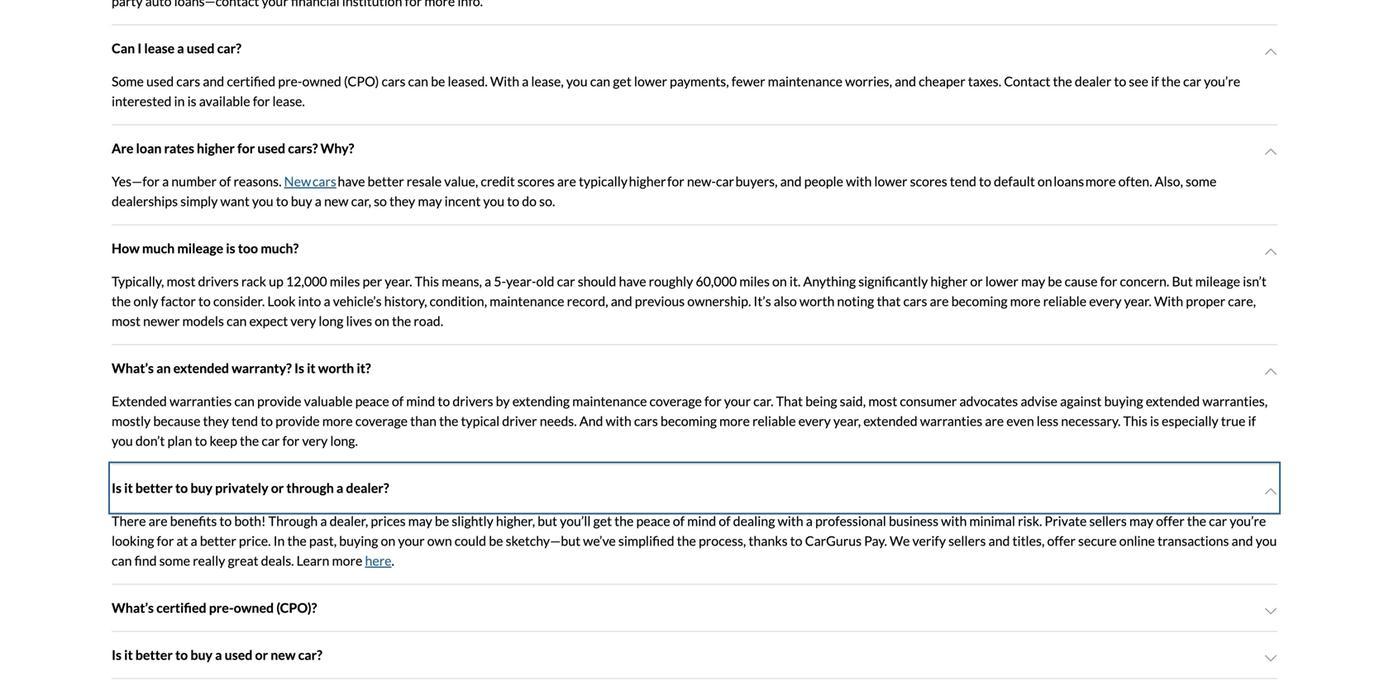 Task type: vqa. For each thing, say whether or not it's contained in the screenshot.
leftmost 'I4'
no



Task type: describe. For each thing, give the bounding box(es) containing it.
less
[[1037, 413, 1059, 429]]

get inside "there are benefits to both! through a dealer, prices may be slightly higher, but you'll get the peace of mind of dealing with a professional business with minimal risk. private sellers may offer the car you're looking for at a better price. in the past, buying on your own could be sketchy—but we've simplified the process, thanks to cargurus pay. we verify sellers and titles, offer secure online transactions and you can find some really great deals. learn more"
[[593, 513, 612, 529]]

it for is it better to buy privately or through a dealer?
[[124, 480, 133, 496]]

simply
[[180, 193, 218, 209]]

60,000
[[696, 273, 737, 289]]

2 miles from the left
[[740, 273, 770, 289]]

a right at
[[191, 533, 197, 549]]

worth inside "dropdown button"
[[318, 360, 354, 376]]

1 vertical spatial or
[[271, 480, 284, 496]]

and inside have better resale value, credit scores are typically higher for new-car buyers, and people with lower scores tend to default on loans more often. also, some dealerships simply want you to buy a new car, so they may incent you to do so.
[[780, 173, 802, 189]]

cars inside extended warranties can provide valuable peace of mind to drivers by extending maintenance coverage for your car. that being said, most consumer advocates advise against buying extended warranties, mostly because they tend to provide more coverage than the typical driver needs. and with cars becoming more reliable every year, extended warranties are even less necessary. this is especially true if you don't plan to keep the car for very long.
[[634, 413, 658, 429]]

you'll
[[560, 513, 591, 529]]

becoming inside "typically, most drivers rack up 12,000 miles per year. this means, a 5-year-old car should have roughly 60,000 miles on it. anything significantly higher or lower may be cause for concern. but mileage isn't the only factor to consider. look into a vehicle's history, condition, maintenance record, and previous ownership. it's also worth noting that cars are becoming more reliable every year. with proper care, most newer models can expect very long lives on the road."
[[952, 293, 1008, 309]]

can inside "typically, most drivers rack up 12,000 miles per year. this means, a 5-year-old car should have roughly 60,000 miles on it. anything significantly higher or lower may be cause for concern. but mileage isn't the only factor to consider. look into a vehicle's history, condition, maintenance record, and previous ownership. it's also worth noting that cars are becoming more reliable every year. with proper care, most newer models can expect very long lives on the road."
[[227, 313, 247, 329]]

how much mileage is too much?
[[112, 240, 299, 256]]

of up process,
[[719, 513, 731, 529]]

some
[[112, 73, 144, 89]]

in
[[273, 533, 285, 549]]

it for is it better to buy a used or new car?
[[124, 647, 133, 663]]

consider.
[[213, 293, 265, 309]]

newer
[[143, 313, 180, 329]]

through
[[287, 480, 334, 496]]

your inside "there are benefits to both! through a dealer, prices may be slightly higher, but you'll get the peace of mind of dealing with a professional business with minimal risk. private sellers may offer the car you're looking for at a better price. in the past, buying on your own could be sketchy—but we've simplified the process, thanks to cargurus pay. we verify sellers and titles, offer secure online transactions and you can find some really great deals. learn more"
[[398, 533, 425, 549]]

should
[[578, 273, 616, 289]]

there
[[112, 513, 146, 529]]

reliable inside extended warranties can provide valuable peace of mind to drivers by extending maintenance coverage for your car. that being said, most consumer advocates advise against buying extended warranties, mostly because they tend to provide more coverage than the typical driver needs. and with cars becoming more reliable every year, extended warranties are even less necessary. this is especially true if you don't plan to keep the car for very long.
[[753, 413, 796, 429]]

most inside extended warranties can provide valuable peace of mind to drivers by extending maintenance coverage for your car. that being said, most consumer advocates advise against buying extended warranties, mostly because they tend to provide more coverage than the typical driver needs. and with cars becoming more reliable every year, extended warranties are even less necessary. this is especially true if you don't plan to keep the car for very long.
[[869, 393, 898, 409]]

with inside "typically, most drivers rack up 12,000 miles per year. this means, a 5-year-old car should have roughly 60,000 miles on it. anything significantly higher or lower may be cause for concern. but mileage isn't the only factor to consider. look into a vehicle's history, condition, maintenance record, and previous ownership. it's also worth noting that cars are becoming more reliable every year. with proper care, most newer models can expect very long lives on the road."
[[1154, 293, 1184, 309]]

chevron down image inside the is it better to buy a used or new car? dropdown button
[[1265, 652, 1278, 665]]

very inside "typically, most drivers rack up 12,000 miles per year. this means, a 5-year-old car should have roughly 60,000 miles on it. anything significantly higher or lower may be cause for concern. but mileage isn't the only factor to consider. look into a vehicle's history, condition, maintenance record, and previous ownership. it's also worth noting that cars are becoming more reliable every year. with proper care, most newer models can expect very long lives on the road."
[[291, 313, 316, 329]]

and left cheaper
[[895, 73, 916, 89]]

0 vertical spatial on
[[772, 273, 787, 289]]

private
[[1045, 513, 1087, 529]]

a right into in the top left of the page
[[324, 293, 330, 309]]

and down minimal
[[989, 533, 1010, 549]]

only
[[133, 293, 158, 309]]

a inside some used cars and certified pre-owned (cpo) cars can be leased. with a lease, you can get lower payments, fewer maintenance worries, and cheaper taxes. contact the dealer to see if the car you're interested in is available for lease.
[[522, 73, 529, 89]]

simplified
[[619, 533, 675, 549]]

secure
[[1079, 533, 1117, 549]]

car inside extended warranties can provide valuable peace of mind to drivers by extending maintenance coverage for your car. that being said, most consumer advocates advise against buying extended warranties, mostly because they tend to provide more coverage than the typical driver needs. and with cars becoming more reliable every year, extended warranties are even less necessary. this is especially true if you don't plan to keep the car for very long.
[[262, 433, 280, 449]]

the up simplified
[[615, 513, 634, 529]]

may inside have better resale value, credit scores are typically higher for new-car buyers, and people with lower scores tend to default on loans more often. also, some dealerships simply want you to buy a new car, so they may incent you to do so.
[[418, 193, 442, 209]]

against
[[1060, 393, 1102, 409]]

peace inside "there are benefits to both! through a dealer, prices may be slightly higher, but you'll get the peace of mind of dealing with a professional business with minimal risk. private sellers may offer the car you're looking for at a better price. in the past, buying on your own could be sketchy—but we've simplified the process, thanks to cargurus pay. we verify sellers and titles, offer secure online transactions and you can find some really great deals. learn more"
[[636, 513, 670, 529]]

factor
[[161, 293, 196, 309]]

advocates
[[960, 393, 1018, 409]]

car inside some used cars and certified pre-owned (cpo) cars can be leased. with a lease, you can get lower payments, fewer maintenance worries, and cheaper taxes. contact the dealer to see if the car you're interested in is available for lease.
[[1184, 73, 1202, 89]]

maintenance inside extended warranties can provide valuable peace of mind to drivers by extending maintenance coverage for your car. that being said, most consumer advocates advise against buying extended warranties, mostly because they tend to provide more coverage than the typical driver needs. and with cars becoming more reliable every year, extended warranties are even less necessary. this is especially true if you don't plan to keep the car for very long.
[[572, 393, 647, 409]]

are inside have better resale value, credit scores are typically higher for new-car buyers, and people with lower scores tend to default on loans more often. also, some dealerships simply want you to buy a new car, so they may incent you to do so.
[[557, 173, 576, 189]]

chevron down image for there are benefits to both! through a dealer, prices may be slightly higher, but you'll get the peace of mind of dealing with a professional business with minimal risk. private sellers may offer the car you're looking for at a better price. in the past, buying on your own could be sketchy—but we've simplified the process, thanks to cargurus pay. we verify sellers and titles, offer secure online transactions and you can find some really great deals. learn more
[[1265, 485, 1278, 498]]

have inside "typically, most drivers rack up 12,000 miles per year. this means, a 5-year-old car should have roughly 60,000 miles on it. anything significantly higher or lower may be cause for concern. but mileage isn't the only factor to consider. look into a vehicle's history, condition, maintenance record, and previous ownership. it's also worth noting that cars are becoming more reliable every year. with proper care, most newer models can expect very long lives on the road."
[[619, 273, 646, 289]]

better up "there" on the bottom left of page
[[135, 480, 173, 496]]

taxes.
[[968, 73, 1002, 89]]

lower inside have better resale value, credit scores are typically higher for new-car buyers, and people with lower scores tend to default on loans more often. also, some dealerships simply want you to buy a new car, so they may incent you to do so.
[[875, 173, 908, 189]]

with inside have better resale value, credit scores are typically higher for new-car buyers, and people with lower scores tend to default on loans more often. also, some dealerships simply want you to buy a new car, so they may incent you to do so.
[[846, 173, 872, 189]]

dealerships
[[112, 193, 178, 209]]

a inside dropdown button
[[177, 40, 184, 56]]

more inside "typically, most drivers rack up 12,000 miles per year. this means, a 5-year-old car should have roughly 60,000 miles on it. anything significantly higher or lower may be cause for concern. but mileage isn't the only factor to consider. look into a vehicle's history, condition, maintenance record, and previous ownership. it's also worth noting that cars are becoming more reliable every year. with proper care, most newer models can expect very long lives on the road."
[[1010, 293, 1041, 309]]

online
[[1120, 533, 1155, 549]]

it inside what's an extended warranty? is it worth it? "dropdown button"
[[307, 360, 316, 376]]

1 horizontal spatial offer
[[1156, 513, 1185, 529]]

1 vertical spatial most
[[112, 313, 141, 329]]

is it better to buy privately or through a dealer?
[[112, 480, 389, 496]]

available
[[199, 93, 250, 109]]

a up cargurus
[[806, 513, 813, 529]]

typical
[[461, 413, 500, 429]]

could
[[455, 533, 486, 549]]

may up online
[[1130, 513, 1154, 529]]

0 vertical spatial provide
[[257, 393, 302, 409]]

a inside have better resale value, credit scores are typically higher for new-car buyers, and people with lower scores tend to default on loans more often. also, some dealerships simply want you to buy a new car, so they may incent you to do so.
[[315, 193, 322, 209]]

proper
[[1186, 293, 1226, 309]]

yes—for a number of reasons. new cars
[[112, 173, 336, 189]]

can inside "there are benefits to both! through a dealer, prices may be slightly higher, but you'll get the peace of mind of dealing with a professional business with minimal risk. private sellers may offer the car you're looking for at a better price. in the past, buying on your own could be sketchy—but we've simplified the process, thanks to cargurus pay. we verify sellers and titles, offer secure online transactions and you can find some really great deals. learn more"
[[112, 553, 132, 569]]

business
[[889, 513, 939, 529]]

drivers inside extended warranties can provide valuable peace of mind to drivers by extending maintenance coverage for your car. that being said, most consumer advocates advise against buying extended warranties, mostly because they tend to provide more coverage than the typical driver needs. and with cars becoming more reliable every year, extended warranties are even less necessary. this is especially true if you don't plan to keep the car for very long.
[[453, 393, 493, 409]]

1 vertical spatial extended
[[1146, 393, 1200, 409]]

what's certified pre-owned (cpo)? button
[[112, 585, 1278, 631]]

also,
[[1155, 173, 1183, 189]]

lives
[[346, 313, 372, 329]]

but
[[538, 513, 557, 529]]

necessary.
[[1061, 413, 1121, 429]]

2 scores from the left
[[910, 173, 948, 189]]

chevron down image inside are loan rates higher for used cars? why? dropdown button
[[1265, 145, 1278, 158]]

drivers inside "typically, most drivers rack up 12,000 miles per year. this means, a 5-year-old car should have roughly 60,000 miles on it. anything significantly higher or lower may be cause for concern. but mileage isn't the only factor to consider. look into a vehicle's history, condition, maintenance record, and previous ownership. it's also worth noting that cars are becoming more reliable every year. with proper care, most newer models can expect very long lives on the road."
[[198, 273, 239, 289]]

how
[[112, 240, 140, 256]]

but
[[1172, 273, 1193, 289]]

you inside extended warranties can provide valuable peace of mind to drivers by extending maintenance coverage for your car. that being said, most consumer advocates advise against buying extended warranties, mostly because they tend to provide more coverage than the typical driver needs. and with cars becoming more reliable every year, extended warranties are even less necessary. this is especially true if you don't plan to keep the car for very long.
[[112, 433, 133, 449]]

a down what's certified pre-owned (cpo)?
[[215, 647, 222, 663]]

maintenance inside some used cars and certified pre-owned (cpo) cars can be leased. with a lease, you can get lower payments, fewer maintenance worries, and cheaper taxes. contact the dealer to see if the car you're interested in is available for lease.
[[768, 73, 843, 89]]

by
[[496, 393, 510, 409]]

we
[[890, 533, 910, 549]]

5-
[[494, 273, 506, 289]]

if inside extended warranties can provide valuable peace of mind to drivers by extending maintenance coverage for your car. that being said, most consumer advocates advise against buying extended warranties, mostly because they tend to provide more coverage than the typical driver needs. and with cars becoming more reliable every year, extended warranties are even less necessary. this is especially true if you don't plan to keep the car for very long.
[[1248, 413, 1256, 429]]

extending
[[513, 393, 570, 409]]

mind inside "there are benefits to both! through a dealer, prices may be slightly higher, but you'll get the peace of mind of dealing with a professional business with minimal risk. private sellers may offer the car you're looking for at a better price. in the past, buying on your own could be sketchy—but we've simplified the process, thanks to cargurus pay. we verify sellers and titles, offer secure online transactions and you can find some really great deals. learn more"
[[687, 513, 716, 529]]

1 vertical spatial provide
[[275, 413, 320, 429]]

through
[[268, 513, 318, 529]]

risk.
[[1018, 513, 1042, 529]]

chevron down image for extended warranties can provide valuable peace of mind to drivers by extending maintenance coverage for your car. that being said, most consumer advocates advise against buying extended warranties, mostly because they tend to provide more coverage than the typical driver needs. and with cars becoming more reliable every year, extended warranties are even less necessary. this is especially true if you don't plan to keep the car for very long.
[[1265, 365, 1278, 378]]

so.
[[539, 193, 555, 209]]

with up thanks
[[778, 513, 804, 529]]

minimal
[[970, 513, 1016, 529]]

for up through at bottom left
[[282, 433, 300, 449]]

this inside "typically, most drivers rack up 12,000 miles per year. this means, a 5-year-old car should have roughly 60,000 miles on it. anything significantly higher or lower may be cause for concern. but mileage isn't the only factor to consider. look into a vehicle's history, condition, maintenance record, and previous ownership. it's also worth noting that cars are becoming more reliable every year. with proper care, most newer models can expect very long lives on the road."
[[415, 273, 439, 289]]

2 vertical spatial extended
[[864, 413, 918, 429]]

0 horizontal spatial coverage
[[355, 413, 408, 429]]

the right than
[[439, 413, 459, 429]]

cars?
[[288, 140, 318, 156]]

what's for what's an extended warranty? is it worth it?
[[112, 360, 154, 376]]

the right see
[[1162, 73, 1181, 89]]

higher inside dropdown button
[[197, 140, 235, 156]]

much?
[[261, 240, 299, 256]]

dealer?
[[346, 480, 389, 496]]

professional
[[815, 513, 887, 529]]

to inside the is it better to buy a used or new car? dropdown button
[[175, 647, 188, 663]]

with inside extended warranties can provide valuable peace of mind to drivers by extending maintenance coverage for your car. that being said, most consumer advocates advise against buying extended warranties, mostly because they tend to provide more coverage than the typical driver needs. and with cars becoming more reliable every year, extended warranties are even less necessary. this is especially true if you don't plan to keep the car for very long.
[[606, 413, 632, 429]]

.
[[392, 553, 394, 569]]

1 horizontal spatial warranties
[[920, 413, 983, 429]]

to down reasons.
[[276, 193, 288, 209]]

deals.
[[261, 553, 294, 569]]

significantly
[[859, 273, 928, 289]]

be inside some used cars and certified pre-owned (cpo) cars can be leased. with a lease, you can get lower payments, fewer maintenance worries, and cheaper taxes. contact the dealer to see if the car you're interested in is available for lease.
[[431, 73, 445, 89]]

to left do
[[507, 193, 520, 209]]

mileage inside "typically, most drivers rack up 12,000 miles per year. this means, a 5-year-old car should have roughly 60,000 miles on it. anything significantly higher or lower may be cause for concern. but mileage isn't the only factor to consider. look into a vehicle's history, condition, maintenance record, and previous ownership. it's also worth noting that cars are becoming more reliable every year. with proper care, most newer models can expect very long lives on the road."
[[1196, 273, 1241, 289]]

very inside extended warranties can provide valuable peace of mind to drivers by extending maintenance coverage for your car. that being said, most consumer advocates advise against buying extended warranties, mostly because they tend to provide more coverage than the typical driver needs. and with cars becoming more reliable every year, extended warranties are even less necessary. this is especially true if you don't plan to keep the car for very long.
[[302, 433, 328, 449]]

some inside have better resale value, credit scores are typically higher for new-car buyers, and people with lower scores tend to default on loans more often. also, some dealerships simply want you to buy a new car, so they may incent you to do so.
[[1186, 173, 1217, 189]]

worries,
[[845, 73, 892, 89]]

buying inside extended warranties can provide valuable peace of mind to drivers by extending maintenance coverage for your car. that being said, most consumer advocates advise against buying extended warranties, mostly because they tend to provide more coverage than the typical driver needs. and with cars becoming more reliable every year, extended warranties are even less necessary. this is especially true if you don't plan to keep the car for very long.
[[1105, 393, 1144, 409]]

a left number
[[162, 173, 169, 189]]

1 horizontal spatial year.
[[1124, 293, 1152, 309]]

pay.
[[864, 533, 887, 549]]

may inside "typically, most drivers rack up 12,000 miles per year. this means, a 5-year-old car should have roughly 60,000 miles on it. anything significantly higher or lower may be cause for concern. but mileage isn't the only factor to consider. look into a vehicle's history, condition, maintenance record, and previous ownership. it's also worth noting that cars are becoming more reliable every year. with proper care, most newer models can expect very long lives on the road."
[[1021, 273, 1046, 289]]

the down history,
[[392, 313, 411, 329]]

can inside extended warranties can provide valuable peace of mind to drivers by extending maintenance coverage for your car. that being said, most consumer advocates advise against buying extended warranties, mostly because they tend to provide more coverage than the typical driver needs. and with cars becoming more reliable every year, extended warranties are even less necessary. this is especially true if you don't plan to keep the car for very long.
[[234, 393, 255, 409]]

price.
[[239, 533, 271, 549]]

(cpo)?
[[276, 600, 317, 616]]

used inside some used cars and certified pre-owned (cpo) cars can be leased. with a lease, you can get lower payments, fewer maintenance worries, and cheaper taxes. contact the dealer to see if the car you're interested in is available for lease.
[[146, 73, 174, 89]]

are loan rates higher for used cars? why?
[[112, 140, 354, 156]]

the up transactions
[[1187, 513, 1207, 529]]

owned inside some used cars and certified pre-owned (cpo) cars can be leased. with a lease, you can get lower payments, fewer maintenance worries, and cheaper taxes. contact the dealer to see if the car you're interested in is available for lease.
[[302, 73, 341, 89]]

find
[[134, 553, 157, 569]]

plan
[[167, 433, 192, 449]]

a up past,
[[320, 513, 327, 529]]

how much mileage is too much? button
[[112, 225, 1278, 272]]

lease
[[144, 40, 175, 56]]

buy inside have better resale value, credit scores are typically higher for new-car buyers, and people with lower scores tend to default on loans more often. also, some dealerships simply want you to buy a new car, so they may incent you to do so.
[[291, 193, 312, 209]]

have better resale value, credit scores are typically higher for new-car buyers, and people with lower scores tend to default on loans more often. also, some dealerships simply want you to buy a new car, so they may incent you to do so.
[[112, 173, 1217, 209]]

what's for what's certified pre-owned (cpo)?
[[112, 600, 154, 616]]

1 miles from the left
[[330, 273, 360, 289]]

too
[[238, 240, 258, 256]]

you inside "there are benefits to both! through a dealer, prices may be slightly higher, but you'll get the peace of mind of dealing with a professional business with minimal risk. private sellers may offer the car you're looking for at a better price. in the past, buying on your own could be sketchy—but we've simplified the process, thanks to cargurus pay. we verify sellers and titles, offer secure online transactions and you can find some really great deals. learn more"
[[1256, 533, 1277, 549]]

0 vertical spatial warranties
[[170, 393, 232, 409]]

reliable inside "typically, most drivers rack up 12,000 miles per year. this means, a 5-year-old car should have roughly 60,000 miles on it. anything significantly higher or lower may be cause for concern. but mileage isn't the only factor to consider. look into a vehicle's history, condition, maintenance record, and previous ownership. it's also worth noting that cars are becoming more reliable every year. with proper care, most newer models can expect very long lives on the road."
[[1043, 293, 1087, 309]]

slightly
[[452, 513, 494, 529]]

previous
[[635, 293, 685, 309]]

to left by
[[438, 393, 450, 409]]

extended warranties can provide valuable peace of mind to drivers by extending maintenance coverage for your car. that being said, most consumer advocates advise against buying extended warranties, mostly because they tend to provide more coverage than the typical driver needs. and with cars becoming more reliable every year, extended warranties are even less necessary. this is especially true if you don't plan to keep the car for very long.
[[112, 393, 1268, 449]]

typically, most drivers rack up 12,000 miles per year. this means, a 5-year-old car should have roughly 60,000 miles on it. anything significantly higher or lower may be cause for concern. but mileage isn't the only factor to consider. look into a vehicle's history, condition, maintenance record, and previous ownership. it's also worth noting that cars are becoming more reliable every year. with proper care, most newer models can expect very long lives on the road.
[[112, 273, 1267, 329]]

new-
[[687, 173, 716, 189]]

of inside extended warranties can provide valuable peace of mind to drivers by extending maintenance coverage for your car. that being said, most consumer advocates advise against buying extended warranties, mostly because they tend to provide more coverage than the typical driver needs. and with cars becoming more reliable every year, extended warranties are even less necessary. this is especially true if you don't plan to keep the car for very long.
[[392, 393, 404, 409]]

of down is it better to buy privately or through a dealer? dropdown button
[[673, 513, 685, 529]]

for inside "typically, most drivers rack up 12,000 miles per year. this means, a 5-year-old car should have roughly 60,000 miles on it. anything significantly higher or lower may be cause for concern. but mileage isn't the only factor to consider. look into a vehicle's history, condition, maintenance record, and previous ownership. it's also worth noting that cars are becoming more reliable every year. with proper care, most newer models can expect very long lives on the road."
[[1100, 273, 1118, 289]]

a left 'dealer?'
[[337, 480, 343, 496]]

car? inside dropdown button
[[217, 40, 241, 56]]

fewer
[[732, 73, 766, 89]]

car inside "there are benefits to both! through a dealer, prices may be slightly higher, but you'll get the peace of mind of dealing with a professional business with minimal risk. private sellers may offer the car you're looking for at a better price. in the past, buying on your own could be sketchy—but we've simplified the process, thanks to cargurus pay. we verify sellers and titles, offer secure online transactions and you can find some really great deals. learn more"
[[1209, 513, 1227, 529]]

if inside some used cars and certified pre-owned (cpo) cars can be leased. with a lease, you can get lower payments, fewer maintenance worries, and cheaper taxes. contact the dealer to see if the car you're interested in is available for lease.
[[1151, 73, 1159, 89]]

dealer,
[[330, 513, 368, 529]]

for inside some used cars and certified pre-owned (cpo) cars can be leased. with a lease, you can get lower payments, fewer maintenance worries, and cheaper taxes. contact the dealer to see if the car you're interested in is available for lease.
[[253, 93, 270, 109]]

is it better to buy a used or new car? button
[[112, 632, 1278, 679]]

more inside "there are benefits to both! through a dealer, prices may be slightly higher, but you'll get the peace of mind of dealing with a professional business with minimal risk. private sellers may offer the car you're looking for at a better price. in the past, buying on your own could be sketchy—but we've simplified the process, thanks to cargurus pay. we verify sellers and titles, offer secure online transactions and you can find some really great deals. learn more"
[[332, 553, 363, 569]]

isn't
[[1243, 273, 1267, 289]]

there are benefits to both! through a dealer, prices may be slightly higher, but you'll get the peace of mind of dealing with a professional business with minimal risk. private sellers may offer the car you're looking for at a better price. in the past, buying on your own could be sketchy—but we've simplified the process, thanks to cargurus pay. we verify sellers and titles, offer secure online transactions and you can find some really great deals. learn more
[[112, 513, 1277, 569]]

car? inside dropdown button
[[298, 647, 322, 663]]

mind inside extended warranties can provide valuable peace of mind to drivers by extending maintenance coverage for your car. that being said, most consumer advocates advise against buying extended warranties, mostly because they tend to provide more coverage than the typical driver needs. and with cars becoming more reliable every year, extended warranties are even less necessary. this is especially true if you don't plan to keep the car for very long.
[[406, 393, 435, 409]]

some used cars and certified pre-owned (cpo) cars can be leased. with a lease, you can get lower payments, fewer maintenance worries, and cheaper taxes. contact the dealer to see if the car you're interested in is available for lease.
[[112, 73, 1241, 109]]

mileage inside dropdown button
[[177, 240, 223, 256]]

don't
[[136, 433, 165, 449]]

1 horizontal spatial most
[[167, 273, 196, 289]]

even
[[1007, 413, 1034, 429]]

to down warranty?
[[261, 413, 273, 429]]

is inside dropdown button
[[226, 240, 235, 256]]

buy for used
[[190, 647, 213, 663]]

better inside "there are benefits to both! through a dealer, prices may be slightly higher, but you'll get the peace of mind of dealing with a professional business with minimal risk. private sellers may offer the car you're looking for at a better price. in the past, buying on your own could be sketchy—but we've simplified the process, thanks to cargurus pay. we verify sellers and titles, offer secure online transactions and you can find some really great deals. learn more"
[[200, 533, 236, 549]]

prices
[[371, 513, 406, 529]]

be up the own on the left bottom of the page
[[435, 513, 449, 529]]

the right keep
[[240, 433, 259, 449]]

can i lease a used car?
[[112, 40, 241, 56]]

mostly
[[112, 413, 151, 429]]

contact
[[1004, 73, 1051, 89]]



Task type: locate. For each thing, give the bounding box(es) containing it.
get
[[613, 73, 632, 89], [593, 513, 612, 529]]

3 chevron down image from the top
[[1265, 365, 1278, 378]]

1 vertical spatial what's
[[112, 600, 154, 616]]

2 vertical spatial lower
[[986, 273, 1019, 289]]

0 horizontal spatial car?
[[217, 40, 241, 56]]

0 horizontal spatial they
[[203, 413, 229, 429]]

sketchy—but
[[506, 533, 581, 549]]

are inside "typically, most drivers rack up 12,000 miles per year. this means, a 5-year-old car should have roughly 60,000 miles on it. anything significantly higher or lower may be cause for concern. but mileage isn't the only factor to consider. look into a vehicle's history, condition, maintenance record, and previous ownership. it's also worth noting that cars are becoming more reliable every year. with proper care, most newer models can expect very long lives on the road."
[[930, 293, 949, 309]]

2 vertical spatial maintenance
[[572, 393, 647, 409]]

new inside have better resale value, credit scores are typically higher for new-car buyers, and people with lower scores tend to default on loans more often. also, some dealerships simply want you to buy a new car, so they may incent you to do so.
[[324, 193, 349, 209]]

0 horizontal spatial with
[[490, 73, 520, 89]]

1 horizontal spatial this
[[1124, 413, 1148, 429]]

provide down warranty?
[[257, 393, 302, 409]]

can i lease a used car? button
[[112, 25, 1278, 72]]

owned up lease.
[[302, 73, 341, 89]]

chevron down image inside how much mileage is too much? dropdown button
[[1265, 245, 1278, 258]]

0 vertical spatial if
[[1151, 73, 1159, 89]]

both!
[[234, 513, 266, 529]]

what's an extended warranty? is it worth it?
[[112, 360, 371, 376]]

0 vertical spatial you're
[[1204, 73, 1241, 89]]

at
[[176, 533, 188, 549]]

better down what's certified pre-owned (cpo)?
[[135, 647, 173, 663]]

tend
[[950, 173, 977, 189], [231, 413, 258, 429]]

1 vertical spatial becoming
[[661, 413, 717, 429]]

can down what's an extended warranty? is it worth it?
[[234, 393, 255, 409]]

year. up history,
[[385, 273, 412, 289]]

people
[[804, 173, 844, 189]]

0 vertical spatial get
[[613, 73, 632, 89]]

worth inside "typically, most drivers rack up 12,000 miles per year. this means, a 5-year-old car should have roughly 60,000 miles on it. anything significantly higher or lower may be cause for concern. but mileage isn't the only factor to consider. look into a vehicle's history, condition, maintenance record, and previous ownership. it's also worth noting that cars are becoming more reliable every year. with proper care, most newer models can expect very long lives on the road."
[[800, 293, 835, 309]]

0 horizontal spatial miles
[[330, 273, 360, 289]]

1 vertical spatial on
[[375, 313, 389, 329]]

warranties down consumer
[[920, 413, 983, 429]]

a left 5-
[[485, 273, 491, 289]]

what's
[[112, 360, 154, 376], [112, 600, 154, 616]]

tend inside extended warranties can provide valuable peace of mind to drivers by extending maintenance coverage for your car. that being said, most consumer advocates advise against buying extended warranties, mostly because they tend to provide more coverage than the typical driver needs. and with cars becoming more reliable every year, extended warranties are even less necessary. this is especially true if you don't plan to keep the car for very long.
[[231, 413, 258, 429]]

sellers up the 'secure'
[[1090, 513, 1127, 529]]

lower left payments, at top
[[634, 73, 667, 89]]

for inside are loan rates higher for used cars? why? dropdown button
[[237, 140, 255, 156]]

get inside some used cars and certified pre-owned (cpo) cars can be leased. with a lease, you can get lower payments, fewer maintenance worries, and cheaper taxes. contact the dealer to see if the car you're interested in is available for lease.
[[613, 73, 632, 89]]

1 horizontal spatial higher
[[931, 273, 968, 289]]

roughly
[[649, 273, 693, 289]]

interested
[[112, 93, 172, 109]]

owned inside dropdown button
[[234, 600, 274, 616]]

cars inside "typically, most drivers rack up 12,000 miles per year. this means, a 5-year-old car should have roughly 60,000 miles on it. anything significantly higher or lower may be cause for concern. but mileage isn't the only factor to consider. look into a vehicle's history, condition, maintenance record, and previous ownership. it's also worth noting that cars are becoming more reliable every year. with proper care, most newer models can expect very long lives on the road."
[[904, 293, 928, 309]]

2 vertical spatial or
[[255, 647, 268, 663]]

1 vertical spatial certified
[[156, 600, 206, 616]]

1 chevron down image from the top
[[1265, 45, 1278, 58]]

1 vertical spatial buy
[[190, 480, 213, 496]]

4 chevron down image from the top
[[1265, 485, 1278, 498]]

is left especially
[[1150, 413, 1160, 429]]

chevron down image
[[1265, 45, 1278, 58], [1265, 145, 1278, 158], [1265, 365, 1278, 378], [1265, 485, 1278, 498], [1265, 652, 1278, 665]]

0 horizontal spatial tend
[[231, 413, 258, 429]]

here link
[[365, 553, 392, 569]]

0 vertical spatial pre-
[[278, 73, 302, 89]]

1 what's from the top
[[112, 360, 154, 376]]

tend up keep
[[231, 413, 258, 429]]

1 horizontal spatial car?
[[298, 647, 322, 663]]

buying down dealer,
[[339, 533, 378, 549]]

2 vertical spatial most
[[869, 393, 898, 409]]

0 horizontal spatial if
[[1151, 73, 1159, 89]]

new down "(cpo)?" at the bottom of the page
[[271, 647, 296, 663]]

1 horizontal spatial certified
[[227, 73, 276, 89]]

is inside extended warranties can provide valuable peace of mind to drivers by extending maintenance coverage for your car. that being said, most consumer advocates advise against buying extended warranties, mostly because they tend to provide more coverage than the typical driver needs. and with cars becoming more reliable every year, extended warranties are even less necessary. this is especially true if you don't plan to keep the car for very long.
[[1150, 413, 1160, 429]]

0 horizontal spatial mileage
[[177, 240, 223, 256]]

0 horizontal spatial lower
[[634, 73, 667, 89]]

0 vertical spatial sellers
[[1090, 513, 1127, 529]]

rates
[[164, 140, 194, 156]]

2 vertical spatial buy
[[190, 647, 213, 663]]

transactions
[[1158, 533, 1229, 549]]

peace
[[355, 393, 389, 409], [636, 513, 670, 529]]

becoming inside extended warranties can provide valuable peace of mind to drivers by extending maintenance coverage for your car. that being said, most consumer advocates advise against buying extended warranties, mostly because they tend to provide more coverage than the typical driver needs. and with cars becoming more reliable every year, extended warranties are even less necessary. this is especially true if you don't plan to keep the car for very long.
[[661, 413, 717, 429]]

rack
[[241, 273, 266, 289]]

year.
[[385, 273, 412, 289], [1124, 293, 1152, 309]]

1 vertical spatial car?
[[298, 647, 322, 663]]

1 vertical spatial every
[[799, 413, 831, 429]]

1 vertical spatial this
[[1124, 413, 1148, 429]]

loan
[[136, 140, 162, 156]]

0 vertical spatial buy
[[291, 193, 312, 209]]

of
[[219, 173, 231, 189], [392, 393, 404, 409], [673, 513, 685, 529], [719, 513, 731, 529]]

you down reasons.
[[252, 193, 273, 209]]

1 vertical spatial lower
[[875, 173, 908, 189]]

0 vertical spatial is
[[294, 360, 304, 376]]

0 vertical spatial or
[[970, 273, 983, 289]]

of up want
[[219, 173, 231, 189]]

0 horizontal spatial your
[[398, 533, 425, 549]]

are loan rates higher for used cars? why? button
[[112, 125, 1278, 172]]

used left cars?
[[258, 140, 285, 156]]

may left cause
[[1021, 273, 1046, 289]]

1 horizontal spatial have
[[619, 273, 646, 289]]

very left "long."
[[302, 433, 328, 449]]

0 vertical spatial tend
[[950, 173, 977, 189]]

is inside the is it better to buy a used or new car? dropdown button
[[112, 647, 122, 663]]

car inside "typically, most drivers rack up 12,000 miles per year. this means, a 5-year-old car should have roughly 60,000 miles on it. anything significantly higher or lower may be cause for concern. but mileage isn't the only factor to consider. look into a vehicle's history, condition, maintenance record, and previous ownership. it's also worth noting that cars are becoming more reliable every year. with proper care, most newer models can expect very long lives on the road."
[[557, 273, 575, 289]]

0 vertical spatial maintenance
[[768, 73, 843, 89]]

process,
[[699, 533, 746, 549]]

learn
[[297, 553, 330, 569]]

record,
[[567, 293, 608, 309]]

0 vertical spatial it
[[307, 360, 316, 376]]

can right lease,
[[590, 73, 611, 89]]

is inside is it better to buy privately or through a dealer? dropdown button
[[112, 480, 122, 496]]

maintenance inside "typically, most drivers rack up 12,000 miles per year. this means, a 5-year-old car should have roughly 60,000 miles on it. anything significantly higher or lower may be cause for concern. but mileage isn't the only factor to consider. look into a vehicle's history, condition, maintenance record, and previous ownership. it's also worth noting that cars are becoming more reliable every year. with proper care, most newer models can expect very long lives on the road."
[[490, 293, 565, 309]]

1 vertical spatial year.
[[1124, 293, 1152, 309]]

with right and
[[606, 413, 632, 429]]

typically,
[[112, 273, 164, 289]]

or inside "typically, most drivers rack up 12,000 miles per year. this means, a 5-year-old car should have roughly 60,000 miles on it. anything significantly higher or lower may be cause for concern. but mileage isn't the only factor to consider. look into a vehicle's history, condition, maintenance record, and previous ownership. it's also worth noting that cars are becoming more reliable every year. with proper care, most newer models can expect very long lives on the road."
[[970, 273, 983, 289]]

be right could
[[489, 533, 503, 549]]

you down credit at the top of the page
[[483, 193, 505, 209]]

0 vertical spatial some
[[1186, 173, 1217, 189]]

on left it.
[[772, 273, 787, 289]]

1 horizontal spatial owned
[[302, 73, 341, 89]]

is it better to buy a used or new car?
[[112, 647, 322, 663]]

it inside is it better to buy privately or through a dealer? dropdown button
[[124, 480, 133, 496]]

worth left it?
[[318, 360, 354, 376]]

and up available
[[203, 73, 224, 89]]

2 horizontal spatial lower
[[986, 273, 1019, 289]]

on
[[772, 273, 787, 289], [375, 313, 389, 329], [381, 533, 396, 549]]

your left the own on the left bottom of the page
[[398, 533, 425, 549]]

the left the 'dealer'
[[1053, 73, 1073, 89]]

and right transactions
[[1232, 533, 1253, 549]]

lower right people
[[875, 173, 908, 189]]

peace inside extended warranties can provide valuable peace of mind to drivers by extending maintenance coverage for your car. that being said, most consumer advocates advise against buying extended warranties, mostly because they tend to provide more coverage than the typical driver needs. and with cars becoming more reliable every year, extended warranties are even less necessary. this is especially true if you don't plan to keep the car for very long.
[[355, 393, 389, 409]]

can
[[112, 40, 135, 56]]

1 vertical spatial new
[[271, 647, 296, 663]]

buy down new cars
[[291, 193, 312, 209]]

lease.
[[273, 93, 305, 109]]

certified inside some used cars and certified pre-owned (cpo) cars can be leased. with a lease, you can get lower payments, fewer maintenance worries, and cheaper taxes. contact the dealer to see if the car you're interested in is available for lease.
[[227, 73, 276, 89]]

0 vertical spatial every
[[1089, 293, 1122, 309]]

0 horizontal spatial owned
[[234, 600, 274, 616]]

higher,
[[496, 513, 535, 529]]

certified inside dropdown button
[[156, 600, 206, 616]]

chevron down image for how much mileage is too much?
[[1265, 245, 1278, 258]]

used inside dropdown button
[[187, 40, 215, 56]]

0 horizontal spatial drivers
[[198, 273, 239, 289]]

pre- inside dropdown button
[[209, 600, 234, 616]]

why?
[[321, 140, 354, 156]]

most
[[167, 273, 196, 289], [112, 313, 141, 329], [869, 393, 898, 409]]

most right said, in the bottom right of the page
[[869, 393, 898, 409]]

2 chevron down image from the top
[[1265, 145, 1278, 158]]

with up 'verify'
[[941, 513, 967, 529]]

1 horizontal spatial scores
[[910, 173, 948, 189]]

up
[[269, 273, 284, 289]]

your inside extended warranties can provide valuable peace of mind to drivers by extending maintenance coverage for your car. that being said, most consumer advocates advise against buying extended warranties, mostly because they tend to provide more coverage than the typical driver needs. and with cars becoming more reliable every year, extended warranties are even less necessary. this is especially true if you don't plan to keep the car for very long.
[[724, 393, 751, 409]]

care,
[[1228, 293, 1256, 309]]

0 horizontal spatial or
[[255, 647, 268, 663]]

car right old
[[557, 273, 575, 289]]

especially
[[1162, 413, 1219, 429]]

to left both!
[[220, 513, 232, 529]]

2 horizontal spatial maintenance
[[768, 73, 843, 89]]

higher inside "typically, most drivers rack up 12,000 miles per year. this means, a 5-year-old car should have roughly 60,000 miles on it. anything significantly higher or lower may be cause for concern. but mileage isn't the only factor to consider. look into a vehicle's history, condition, maintenance record, and previous ownership. it's also worth noting that cars are becoming more reliable every year. with proper care, most newer models can expect very long lives on the road."
[[931, 273, 968, 289]]

mileage
[[177, 240, 223, 256], [1196, 273, 1241, 289]]

0 horizontal spatial warranties
[[170, 393, 232, 409]]

lower inside some used cars and certified pre-owned (cpo) cars can be leased. with a lease, you can get lower payments, fewer maintenance worries, and cheaper taxes. contact the dealer to see if the car you're interested in is available for lease.
[[634, 73, 667, 89]]

they right so
[[390, 193, 415, 209]]

to down what's certified pre-owned (cpo)?
[[175, 647, 188, 663]]

1 vertical spatial owned
[[234, 600, 274, 616]]

payments,
[[670, 73, 729, 89]]

1 horizontal spatial pre-
[[278, 73, 302, 89]]

0 vertical spatial is
[[187, 93, 197, 109]]

every inside "typically, most drivers rack up 12,000 miles per year. this means, a 5-year-old car should have roughly 60,000 miles on it. anything significantly higher or lower may be cause for concern. but mileage isn't the only factor to consider. look into a vehicle's history, condition, maintenance record, and previous ownership. it's also worth noting that cars are becoming more reliable every year. with proper care, most newer models can expect very long lives on the road."
[[1089, 293, 1122, 309]]

1 horizontal spatial miles
[[740, 273, 770, 289]]

2 horizontal spatial most
[[869, 393, 898, 409]]

for down what's an extended warranty? is it worth it? "dropdown button"
[[705, 393, 722, 409]]

is for is it better to buy privately or through a dealer?
[[112, 480, 122, 496]]

they inside have better resale value, credit scores are typically higher for new-car buyers, and people with lower scores tend to default on loans more often. also, some dealerships simply want you to buy a new car, so they may incent you to do so.
[[390, 193, 415, 209]]

are inside "there are benefits to both! through a dealer, prices may be slightly higher, but you'll get the peace of mind of dealing with a professional business with minimal risk. private sellers may offer the car you're looking for at a better price. in the past, buying on your own could be sketchy—but we've simplified the process, thanks to cargurus pay. we verify sellers and titles, offer secure online transactions and you can find some really great deals. learn more"
[[149, 513, 168, 529]]

is
[[187, 93, 197, 109], [226, 240, 235, 256], [1150, 413, 1160, 429]]

past,
[[309, 533, 337, 549]]

1 vertical spatial if
[[1248, 413, 1256, 429]]

1 vertical spatial your
[[398, 533, 425, 549]]

1 scores from the left
[[518, 173, 555, 189]]

2 chevron down image from the top
[[1265, 605, 1278, 618]]

to left the default
[[979, 173, 992, 189]]

chevron down image inside is it better to buy privately or through a dealer? dropdown button
[[1265, 485, 1278, 498]]

0 horizontal spatial sellers
[[949, 533, 986, 549]]

this right necessary.
[[1124, 413, 1148, 429]]

scores
[[518, 173, 555, 189], [910, 173, 948, 189]]

models
[[182, 313, 224, 329]]

your
[[724, 393, 751, 409], [398, 533, 425, 549]]

higher right significantly
[[931, 273, 968, 289]]

may up the own on the left bottom of the page
[[408, 513, 432, 529]]

is inside what's an extended warranty? is it worth it? "dropdown button"
[[294, 360, 304, 376]]

if right true
[[1248, 413, 1256, 429]]

have up car,
[[338, 173, 365, 189]]

to right plan
[[195, 433, 207, 449]]

that
[[877, 293, 901, 309]]

new left car,
[[324, 193, 349, 209]]

is for is it better to buy a used or new car?
[[112, 647, 122, 663]]

used right lease
[[187, 40, 215, 56]]

have inside have better resale value, credit scores are typically higher for new-car buyers, and people with lower scores tend to default on loans more often. also, some dealerships simply want you to buy a new car, so they may incent you to do so.
[[338, 173, 365, 189]]

2 vertical spatial it
[[124, 647, 133, 663]]

5 chevron down image from the top
[[1265, 652, 1278, 665]]

drivers
[[198, 273, 239, 289], [453, 393, 493, 409]]

extended
[[112, 393, 167, 409]]

cars up in
[[176, 73, 200, 89]]

0 horizontal spatial year.
[[385, 273, 412, 289]]

1 vertical spatial is
[[112, 480, 122, 496]]

extended
[[173, 360, 229, 376], [1146, 393, 1200, 409], [864, 413, 918, 429]]

0 vertical spatial with
[[490, 73, 520, 89]]

chevron down image for what's certified pre-owned (cpo)?
[[1265, 605, 1278, 618]]

cars right that
[[904, 293, 928, 309]]

cargurus
[[805, 533, 862, 549]]

1 vertical spatial it
[[124, 480, 133, 496]]

to inside some used cars and certified pre-owned (cpo) cars can be leased. with a lease, you can get lower payments, fewer maintenance worries, and cheaper taxes. contact the dealer to see if the car you're interested in is available for lease.
[[1114, 73, 1127, 89]]

or
[[970, 273, 983, 289], [271, 480, 284, 496], [255, 647, 268, 663]]

miles up vehicle's
[[330, 273, 360, 289]]

chevron down image inside "what's certified pre-owned (cpo)?" dropdown button
[[1265, 605, 1278, 618]]

0 vertical spatial car?
[[217, 40, 241, 56]]

0 horizontal spatial offer
[[1047, 533, 1076, 549]]

1 vertical spatial get
[[593, 513, 612, 529]]

in
[[174, 93, 185, 109]]

on inside "there are benefits to both! through a dealer, prices may be slightly higher, but you'll get the peace of mind of dealing with a professional business with minimal risk. private sellers may offer the car you're looking for at a better price. in the past, buying on your own could be sketchy—but we've simplified the process, thanks to cargurus pay. we verify sellers and titles, offer secure online transactions and you can find some really great deals. learn more"
[[381, 533, 396, 549]]

1 horizontal spatial or
[[271, 480, 284, 496]]

get right lease,
[[613, 73, 632, 89]]

the right in
[[287, 533, 307, 549]]

0 horizontal spatial certified
[[156, 600, 206, 616]]

owned left "(cpo)?" at the bottom of the page
[[234, 600, 274, 616]]

reliable down cause
[[1043, 293, 1087, 309]]

with down but
[[1154, 293, 1184, 309]]

with inside some used cars and certified pre-owned (cpo) cars can be leased. with a lease, you can get lower payments, fewer maintenance worries, and cheaper taxes. contact the dealer to see if the car you're interested in is available for lease.
[[490, 73, 520, 89]]

maintenance up and
[[572, 393, 647, 409]]

buying inside "there are benefits to both! through a dealer, prices may be slightly higher, but you'll get the peace of mind of dealing with a professional business with minimal risk. private sellers may offer the car you're looking for at a better price. in the past, buying on your own could be sketchy—but we've simplified the process, thanks to cargurus pay. we verify sellers and titles, offer secure online transactions and you can find some really great deals. learn more"
[[339, 533, 378, 549]]

to inside is it better to buy privately or through a dealer? dropdown button
[[175, 480, 188, 496]]

0 vertical spatial chevron down image
[[1265, 245, 1278, 258]]

for inside "there are benefits to both! through a dealer, prices may be slightly higher, but you'll get the peace of mind of dealing with a professional business with minimal risk. private sellers may offer the car you're looking for at a better price. in the past, buying on your own could be sketchy—but we've simplified the process, thanks to cargurus pay. we verify sellers and titles, offer secure online transactions and you can find some really great deals. learn more"
[[157, 533, 174, 549]]

0 horizontal spatial mind
[[406, 393, 435, 409]]

can down looking
[[112, 553, 132, 569]]

1 vertical spatial offer
[[1047, 533, 1076, 549]]

offer down private
[[1047, 533, 1076, 549]]

0 horizontal spatial buying
[[339, 533, 378, 549]]

miles up it's
[[740, 273, 770, 289]]

1 horizontal spatial get
[[613, 73, 632, 89]]

0 vertical spatial coverage
[[650, 393, 702, 409]]

chevron down image inside can i lease a used car? dropdown button
[[1265, 45, 1278, 58]]

with
[[846, 173, 872, 189], [606, 413, 632, 429], [778, 513, 804, 529], [941, 513, 967, 529]]

it's
[[754, 293, 771, 309]]

true
[[1221, 413, 1246, 429]]

this inside extended warranties can provide valuable peace of mind to drivers by extending maintenance coverage for your car. that being said, most consumer advocates advise against buying extended warranties, mostly because they tend to provide more coverage than the typical driver needs. and with cars becoming more reliable every year, extended warranties are even less necessary. this is especially true if you don't plan to keep the car for very long.
[[1124, 413, 1148, 429]]

1 horizontal spatial is
[[226, 240, 235, 256]]

what's an extended warranty? is it worth it? button
[[112, 345, 1278, 392]]

2 vertical spatial is
[[112, 647, 122, 663]]

certified up available
[[227, 73, 276, 89]]

0 vertical spatial they
[[390, 193, 415, 209]]

have up previous
[[619, 273, 646, 289]]

0 vertical spatial most
[[167, 273, 196, 289]]

buy for or
[[190, 480, 213, 496]]

chevron down image inside what's an extended warranty? is it worth it? "dropdown button"
[[1265, 365, 1278, 378]]

1 vertical spatial mind
[[687, 513, 716, 529]]

drivers up the typical
[[453, 393, 493, 409]]

you inside some used cars and certified pre-owned (cpo) cars can be leased. with a lease, you can get lower payments, fewer maintenance worries, and cheaper taxes. contact the dealer to see if the car you're interested in is available for lease.
[[566, 73, 588, 89]]

0 vertical spatial year.
[[385, 273, 412, 289]]

better up really
[[200, 533, 236, 549]]

often.
[[1119, 173, 1153, 189]]

are
[[112, 140, 134, 156]]

cars right and
[[634, 413, 658, 429]]

lower inside "typically, most drivers rack up 12,000 miles per year. this means, a 5-year-old car should have roughly 60,000 miles on it. anything significantly higher or lower may be cause for concern. but mileage isn't the only factor to consider. look into a vehicle's history, condition, maintenance record, and previous ownership. it's also worth noting that cars are becoming more reliable every year. with proper care, most newer models can expect very long lives on the road."
[[986, 273, 1019, 289]]

sellers
[[1090, 513, 1127, 529], [949, 533, 986, 549]]

1 vertical spatial have
[[619, 273, 646, 289]]

used down what's certified pre-owned (cpo)?
[[225, 647, 253, 663]]

some down at
[[159, 553, 190, 569]]

and
[[580, 413, 603, 429]]

privately
[[215, 480, 268, 496]]

keep
[[210, 433, 237, 449]]

every down being on the right
[[799, 413, 831, 429]]

may
[[418, 193, 442, 209], [1021, 273, 1046, 289], [408, 513, 432, 529], [1130, 513, 1154, 529]]

long
[[319, 313, 344, 329]]

1 chevron down image from the top
[[1265, 245, 1278, 258]]

1 horizontal spatial new
[[324, 193, 349, 209]]

car buyers,
[[716, 173, 778, 189]]

extended down said, in the bottom right of the page
[[864, 413, 918, 429]]

0 vertical spatial have
[[338, 173, 365, 189]]

chevron down image
[[1265, 245, 1278, 258], [1265, 605, 1278, 618]]

1 horizontal spatial they
[[390, 193, 415, 209]]

cause
[[1065, 273, 1098, 289]]

0 horizontal spatial scores
[[518, 173, 555, 189]]

an
[[156, 360, 171, 376]]

lower left cause
[[986, 273, 1019, 289]]

peace down it?
[[355, 393, 389, 409]]

buying
[[1105, 393, 1144, 409], [339, 533, 378, 549]]

be inside "typically, most drivers rack up 12,000 miles per year. this means, a 5-year-old car should have roughly 60,000 miles on it. anything significantly higher or lower may be cause for concern. but mileage isn't the only factor to consider. look into a vehicle's history, condition, maintenance record, and previous ownership. it's also worth noting that cars are becoming more reliable every year. with proper care, most newer models can expect very long lives on the road."
[[1048, 273, 1062, 289]]

what's left the an
[[112, 360, 154, 376]]

on loans more
[[1038, 173, 1116, 189]]

sellers down minimal
[[949, 533, 986, 549]]

year. down concern.
[[1124, 293, 1152, 309]]

cars
[[176, 73, 200, 89], [382, 73, 406, 89], [904, 293, 928, 309], [634, 413, 658, 429]]

pre- inside some used cars and certified pre-owned (cpo) cars can be leased. with a lease, you can get lower payments, fewer maintenance worries, and cheaper taxes. contact the dealer to see if the car you're interested in is available for lease.
[[278, 73, 302, 89]]

0 vertical spatial extended
[[173, 360, 229, 376]]

your left car.
[[724, 393, 751, 409]]

to up the benefits
[[175, 480, 188, 496]]

some inside "there are benefits to both! through a dealer, prices may be slightly higher, but you'll get the peace of mind of dealing with a professional business with minimal risk. private sellers may offer the car you're looking for at a better price. in the past, buying on your own could be sketchy—but we've simplified the process, thanks to cargurus pay. we verify sellers and titles, offer secure online transactions and you can find some really great deals. learn more"
[[159, 553, 190, 569]]

pre- up lease.
[[278, 73, 302, 89]]

tend inside have better resale value, credit scores are typically higher for new-car buyers, and people with lower scores tend to default on loans more often. also, some dealerships simply want you to buy a new car, so they may incent you to do so.
[[950, 173, 977, 189]]

you're inside some used cars and certified pre-owned (cpo) cars can be leased. with a lease, you can get lower payments, fewer maintenance worries, and cheaper taxes. contact the dealer to see if the car you're interested in is available for lease.
[[1204, 73, 1241, 89]]

we've
[[583, 533, 616, 549]]

pre-
[[278, 73, 302, 89], [209, 600, 234, 616]]

needs.
[[540, 413, 577, 429]]

worth down anything
[[800, 293, 835, 309]]

most up factor
[[167, 273, 196, 289]]

1 vertical spatial mileage
[[1196, 273, 1241, 289]]

2 horizontal spatial or
[[970, 273, 983, 289]]

mileage up the proper
[[1196, 273, 1241, 289]]

what's inside "dropdown button"
[[112, 360, 154, 376]]

the left process,
[[677, 533, 696, 549]]

ownership.
[[688, 293, 751, 309]]

are right "there" on the bottom left of page
[[149, 513, 168, 529]]

car?
[[217, 40, 241, 56], [298, 647, 322, 663]]

new cars link
[[284, 173, 336, 189]]

very down into in the top left of the page
[[291, 313, 316, 329]]

they inside extended warranties can provide valuable peace of mind to drivers by extending maintenance coverage for your car. that being said, most consumer advocates advise against buying extended warranties, mostly because they tend to provide more coverage than the typical driver needs. and with cars becoming more reliable every year, extended warranties are even less necessary. this is especially true if you don't plan to keep the car for very long.
[[203, 413, 229, 429]]

car right see
[[1184, 73, 1202, 89]]

is inside some used cars and certified pre-owned (cpo) cars can be leased. with a lease, you can get lower payments, fewer maintenance worries, and cheaper taxes. contact the dealer to see if the car you're interested in is available for lease.
[[187, 93, 197, 109]]

pre- up is it better to buy a used or new car?
[[209, 600, 234, 616]]

1 horizontal spatial coverage
[[650, 393, 702, 409]]

1 horizontal spatial buying
[[1105, 393, 1144, 409]]

warranty?
[[232, 360, 292, 376]]

mind up process,
[[687, 513, 716, 529]]

thanks
[[749, 533, 788, 549]]

and left people
[[780, 173, 802, 189]]

new
[[324, 193, 349, 209], [271, 647, 296, 663]]

to up models on the left
[[198, 293, 211, 309]]

the left only
[[112, 293, 131, 309]]

0 horizontal spatial pre-
[[209, 600, 234, 616]]

advise
[[1021, 393, 1058, 409]]

1 vertical spatial they
[[203, 413, 229, 429]]

higher up yes—for a number of reasons. new cars
[[197, 140, 235, 156]]

value,
[[444, 173, 478, 189]]

extended inside "dropdown button"
[[173, 360, 229, 376]]

to right thanks
[[790, 533, 803, 549]]

new inside dropdown button
[[271, 647, 296, 663]]

better inside have better resale value, credit scores are typically higher for new-car buyers, and people with lower scores tend to default on loans more often. also, some dealerships simply want you to buy a new car, so they may incent you to do so.
[[368, 173, 404, 189]]

offer up transactions
[[1156, 513, 1185, 529]]

can left leased.
[[408, 73, 428, 89]]

lease,
[[531, 73, 564, 89]]

1 vertical spatial drivers
[[453, 393, 493, 409]]

cars right the (cpo)
[[382, 73, 406, 89]]

chevron down image for some used cars and certified pre-owned (cpo) cars can be leased. with a lease, you can get lower payments, fewer maintenance worries, and cheaper taxes. contact the dealer to see if the car you're interested in is available for lease.
[[1265, 45, 1278, 58]]

more
[[1010, 293, 1041, 309], [322, 413, 353, 429], [720, 413, 750, 429], [332, 553, 363, 569]]

reliable down car.
[[753, 413, 796, 429]]

looking
[[112, 533, 154, 549]]

car,
[[351, 193, 371, 209]]

are inside extended warranties can provide valuable peace of mind to drivers by extending maintenance coverage for your car. that being said, most consumer advocates advise against buying extended warranties, mostly because they tend to provide more coverage than the typical driver needs. and with cars becoming more reliable every year, extended warranties are even less necessary. this is especially true if you don't plan to keep the car for very long.
[[985, 413, 1004, 429]]

1 vertical spatial pre-
[[209, 600, 234, 616]]

1 horizontal spatial your
[[724, 393, 751, 409]]

1 vertical spatial is
[[226, 240, 235, 256]]

number
[[171, 173, 217, 189]]

0 vertical spatial mileage
[[177, 240, 223, 256]]

2 what's from the top
[[112, 600, 154, 616]]

provide down valuable
[[275, 413, 320, 429]]

every inside extended warranties can provide valuable peace of mind to drivers by extending maintenance coverage for your car. that being said, most consumer advocates advise against buying extended warranties, mostly because they tend to provide more coverage than the typical driver needs. and with cars becoming more reliable every year, extended warranties are even less necessary. this is especially true if you don't plan to keep the car for very long.
[[799, 413, 831, 429]]

coverage
[[650, 393, 702, 409], [355, 413, 408, 429]]

to inside "typically, most drivers rack up 12,000 miles per year. this means, a 5-year-old car should have roughly 60,000 miles on it. anything significantly higher or lower may be cause for concern. but mileage isn't the only factor to consider. look into a vehicle's history, condition, maintenance record, and previous ownership. it's also worth noting that cars are becoming more reliable every year. with proper care, most newer models can expect very long lives on the road."
[[198, 293, 211, 309]]

1 horizontal spatial drivers
[[453, 393, 493, 409]]

much
[[142, 240, 175, 256]]



